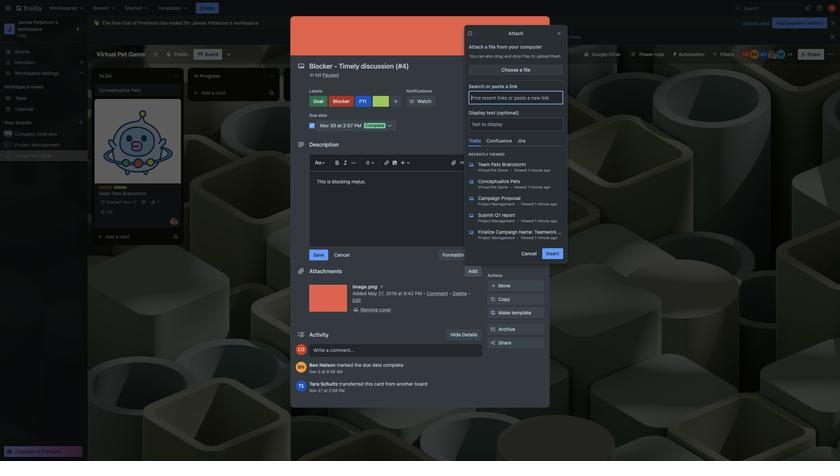 Task type: vqa. For each thing, say whether or not it's contained in the screenshot.
left Share
yes



Task type: describe. For each thing, give the bounding box(es) containing it.
button
[[509, 256, 524, 261]]

trello.card image for finalize
[[469, 230, 474, 235]]

james inside james peterson's workspace free
[[18, 19, 32, 25]]

Mark due date as complete checkbox
[[309, 123, 315, 128]]

watch
[[417, 98, 432, 104]]

0 vertical spatial color: green, title: "goal" element
[[386, 89, 400, 94]]

project down company
[[15, 142, 30, 148]]

marked
[[337, 362, 353, 368]]

another inside button
[[498, 72, 515, 78]]

the
[[355, 362, 362, 368]]

date inside 'ben nelson marked the due date complete dec 5 at 9:38 am'
[[372, 362, 382, 368]]

explore plans
[[744, 21, 770, 26]]

2:57
[[343, 123, 353, 128]]

1 horizontal spatial share button
[[798, 49, 825, 60]]

admins
[[424, 34, 441, 40]]

1 vertical spatial ben nelson (bennelson96) image
[[296, 362, 307, 373]]

editor toolbar toolbar
[[313, 157, 479, 168]]

join
[[499, 96, 508, 101]]

a inside the choose a file element
[[520, 67, 523, 72]]

1 inside campaign proposal project management • viewed 1 minute ago
[[535, 202, 537, 206]]

1 vertical spatial share button
[[488, 337, 545, 348]]

make template link
[[488, 307, 545, 318]]

show menu image
[[828, 51, 835, 58]]

card for left create from template… icon
[[119, 234, 129, 239]]

at inside 'ben nelson marked the due date complete dec 5 at 9:38 am'
[[322, 369, 325, 374]]

create from template… image
[[365, 90, 370, 96]]

2 horizontal spatial create from template… image
[[461, 171, 466, 176]]

card for the rightmost create from template… icon
[[407, 170, 417, 176]]

open help dialog image
[[470, 159, 478, 167]]

its
[[470, 34, 475, 40]]

ended
[[169, 20, 183, 26]]

schultz
[[321, 381, 338, 387]]

1 vertical spatial google drive
[[499, 214, 527, 220]]

archive
[[499, 326, 515, 332]]

trello
[[469, 138, 481, 143]]

sm image inside cover link
[[521, 43, 528, 49]]

custom fields
[[499, 187, 530, 193]]

pm inside tara schultz transferred this card from another board nov 27 at 2:58 pm
[[339, 388, 345, 393]]

1 horizontal spatial cancel button
[[518, 248, 541, 259]]

italic ⌘i image
[[342, 159, 350, 167]]

conceptualize pets option
[[463, 175, 569, 192]]

power-ups button
[[626, 49, 668, 60]]

hide details link
[[447, 329, 482, 340]]

free
[[18, 33, 26, 38]]

brainstorm for team pets brainstorm
[[123, 191, 146, 196]]

search or paste a link
[[469, 83, 518, 89]]

at left 2:57
[[337, 123, 342, 128]]

join link
[[488, 93, 545, 104]]

add inside button
[[777, 20, 785, 26]]

suggested
[[488, 86, 509, 91]]

complete
[[366, 123, 384, 128]]

filters button
[[710, 49, 736, 60]]

lists image
[[363, 159, 372, 167]]

checklist
[[499, 147, 519, 153]]

(#4)
[[448, 93, 457, 99]]

bold ⌘b image
[[333, 159, 342, 167]]

recently
[[469, 152, 489, 156]]

0 vertical spatial board
[[357, 34, 371, 40]]

management inside submit q1 report project management • viewed 1 minute ago
[[492, 219, 515, 223]]

conceptualize for conceptualize pets virtual pet game • viewed 1 minute ago
[[478, 178, 509, 184]]

from inside tara schultz transferred this card from another board nov 27 at 2:58 pm
[[385, 381, 395, 387]]

• inside submit q1 report project management • viewed 1 minute ago
[[517, 219, 519, 223]]

campaign inside finalize campaign name: teamwork dream work ✨ project management • viewed 1 minute ago
[[496, 229, 518, 235]]

details
[[462, 332, 478, 337]]

at inside tara schultz transferred this card from another board nov 27 at 2:58 pm
[[324, 388, 328, 393]]

file for choose
[[524, 67, 531, 72]]

viewed inside conceptualize pets virtual pet game • viewed 1 minute ago
[[514, 185, 527, 189]]

1 inside conceptualize pets virtual pet game • viewed 1 minute ago
[[528, 185, 530, 189]]

add payment method button
[[773, 18, 828, 28]]

2 horizontal spatial pm
[[415, 291, 422, 296]]

comment link
[[427, 291, 448, 296]]

nelson
[[320, 362, 336, 368]]

ago inside conceptualize pets virtual pet game • viewed 1 minute ago
[[544, 185, 551, 189]]

ago inside campaign proposal project management • viewed 1 minute ago
[[551, 202, 557, 206]]

close popover image
[[557, 31, 562, 36]]

custom
[[499, 187, 516, 193]]

1 inside submit q1 report project management • viewed 1 minute ago
[[535, 219, 537, 223]]

• inside finalize campaign name: teamwork dream work ✨ project management • viewed 1 minute ago
[[517, 235, 519, 240]]

sm image for labels
[[490, 133, 497, 140]]

0 horizontal spatial google
[[499, 214, 514, 220]]

star or unstar board image
[[153, 52, 158, 57]]

attach and insert link image
[[451, 159, 457, 166]]

1 horizontal spatial board
[[409, 34, 423, 40]]

project inside submit q1 report project management • viewed 1 minute ago
[[478, 219, 491, 223]]

ago inside finalize campaign name: teamwork dream work ✨ project management • viewed 1 minute ago
[[551, 235, 557, 240]]

conceptualize for conceptualize pets
[[99, 87, 130, 93]]

proposal
[[502, 195, 521, 201]]

you
[[470, 54, 477, 59]]

display text (optional)
[[469, 110, 519, 116]]

1 horizontal spatial can
[[478, 54, 485, 59]]

may
[[368, 291, 377, 296]]

management inside campaign proposal project management • viewed 1 minute ago
[[492, 202, 515, 206]]

0 vertical spatial is
[[372, 34, 376, 40]]

table
[[15, 95, 27, 101]]

1 horizontal spatial members
[[499, 120, 520, 126]]

Display text (optional) field
[[470, 118, 563, 130]]

attach for attach a file from your computer
[[469, 44, 484, 50]]

sm image for archive
[[490, 326, 497, 333]]

team for team pets brainstorm
[[99, 191, 110, 196]]

display
[[469, 110, 486, 116]]

1 horizontal spatial fyi
[[416, 89, 422, 94]]

0 horizontal spatial power-ups
[[488, 205, 510, 210]]

0 vertical spatial premium
[[138, 20, 158, 26]]

game inside conceptualize pets virtual pet game • viewed 1 minute ago
[[498, 185, 508, 189]]

dates
[[499, 160, 512, 166]]

1 vertical spatial board
[[205, 51, 218, 57]]

0 horizontal spatial color: red, title: "blocker" element
[[329, 96, 354, 107]]

project inside finalize campaign name: teamwork dream work ✨ project management • viewed 1 minute ago
[[478, 235, 491, 240]]

trello.card image for conceptualize
[[469, 179, 474, 184]]

text
[[487, 110, 496, 116]]

your
[[4, 120, 14, 125]]

ups inside button
[[655, 51, 664, 57]]

1 horizontal spatial workspace
[[234, 20, 258, 26]]

sm image up the 27,
[[378, 283, 385, 290]]

virtual inside the team pets brainstorm virtual pet game • viewed 1 minute ago
[[478, 168, 490, 172]]

1 horizontal spatial from
[[497, 44, 508, 50]]

0 horizontal spatial labels
[[309, 89, 322, 94]]

j link
[[4, 24, 15, 34]]

discussion
[[423, 93, 446, 99]]

tara schultz (taraschultz7) image
[[296, 381, 307, 392]]

1 vertical spatial power-
[[488, 205, 502, 210]]

mark due date as complete image
[[309, 123, 315, 128]]

recently viewed list box
[[463, 158, 592, 243]]

workspace views
[[4, 84, 43, 90]]

dates button
[[488, 158, 545, 169]]

nov 30
[[395, 102, 408, 107]]

create
[[200, 5, 215, 11]]

blocker - timely discussion (#4) link
[[386, 93, 465, 100]]

peterson's inside james peterson's workspace free
[[34, 19, 58, 25]]

0 horizontal spatial date
[[318, 113, 327, 118]]

customize views image
[[226, 51, 233, 58]]

calendar link
[[15, 106, 84, 112]]

project management
[[15, 142, 60, 148]]

nov down due date
[[320, 123, 329, 128]]

1 vertical spatial premium
[[41, 449, 61, 454]]

this for this is blocking me/us.
[[317, 179, 326, 184]]

the
[[102, 20, 111, 26]]

27,
[[378, 291, 385, 296]]

google drive button
[[580, 49, 625, 60]]

choose
[[502, 67, 519, 72]]

virtual pet game inside text box
[[97, 51, 145, 58]]

game down project management link
[[39, 153, 52, 158]]

sm image for move
[[490, 282, 497, 289]]

sm image for make template
[[490, 309, 497, 316]]

campaign inside campaign proposal project management • viewed 1 minute ago
[[478, 195, 500, 201]]

1 vertical spatial color: bold lime, title: none image
[[373, 96, 389, 107]]

virtual pet game link
[[15, 152, 84, 159]]

pet inside the team pets brainstorm virtual pet game • viewed 1 minute ago
[[491, 168, 497, 172]]

9:38
[[327, 369, 335, 374]]

0 horizontal spatial list
[[315, 72, 322, 78]]

company overview
[[15, 131, 57, 137]]

1 horizontal spatial pm
[[354, 123, 362, 128]]

1 vertical spatial drive
[[516, 214, 527, 220]]

1 horizontal spatial share
[[808, 51, 821, 57]]

board inside tara schultz transferred this card from another board nov 27 at 2:58 pm
[[415, 381, 428, 387]]

add button button
[[488, 253, 545, 264]]

setting
[[497, 34, 514, 40]]

nov inside tara schultz transferred this card from another board nov 27 at 2:58 pm
[[309, 388, 317, 393]]

0 vertical spatial can
[[442, 34, 450, 40]]

1 horizontal spatial labels
[[499, 133, 513, 139]]

0 horizontal spatial members
[[15, 59, 35, 65]]

your boards
[[4, 120, 31, 125]]

color: yellow, title: none image
[[99, 186, 112, 189]]

files
[[523, 54, 531, 59]]

nov 27 at 2:58 pm link
[[309, 388, 345, 393]]

upgrade to premium link
[[4, 446, 82, 457]]

actions
[[488, 273, 503, 278]]

link
[[510, 83, 518, 89]]

1 horizontal spatial goal
[[386, 89, 395, 94]]

1 vertical spatial color: green, title: "goal" element
[[309, 96, 328, 107]]

free
[[112, 20, 121, 26]]

virtual inside virtual pet game text box
[[97, 51, 116, 58]]

payment
[[787, 20, 806, 26]]

game inside text box
[[128, 51, 145, 58]]

teamwork
[[535, 229, 557, 235]]

game inside the team pets brainstorm virtual pet game • viewed 1 minute ago
[[498, 168, 508, 172]]

submit q1 report option
[[463, 209, 569, 226]]

james peterson's workspace free
[[18, 19, 59, 38]]

confluence
[[487, 138, 512, 143]]

workspace
[[4, 84, 29, 90]]

✨
[[586, 229, 592, 235]]

view markdown image
[[460, 159, 467, 166]]

trello.card image for team
[[469, 162, 474, 168]]

more
[[559, 34, 570, 40]]

+
[[788, 52, 791, 57]]

tab list containing trello
[[466, 135, 566, 146]]

jeremy miller (jeremymiller198) image
[[776, 50, 786, 59]]

edit card image
[[460, 87, 465, 93]]

banner containing 👋
[[88, 16, 840, 30]]

pet inside conceptualize pets virtual pet game • viewed 1 minute ago
[[491, 185, 497, 189]]

labels link
[[488, 131, 545, 142]]

team for team task
[[113, 186, 124, 191]]

card for top create from template… icon
[[215, 90, 225, 96]]

2 vertical spatial power-
[[509, 228, 525, 234]]

Search or paste a link field
[[470, 92, 563, 104]]

0 vertical spatial members link
[[0, 57, 88, 68]]

them.
[[551, 54, 562, 59]]

2 horizontal spatial christina overa (christinaovera) image
[[828, 4, 836, 12]]

0 vertical spatial create from template… image
[[269, 90, 274, 96]]

text styles image
[[314, 159, 322, 167]]

another inside tara schultz transferred this card from another board nov 27 at 2:58 pm
[[397, 381, 414, 387]]

1 horizontal spatial james
[[192, 20, 207, 26]]

1 vertical spatial fyi
[[359, 98, 366, 104]]

1 vertical spatial members link
[[488, 118, 545, 128]]

custom fields button
[[488, 187, 545, 194]]

add board image
[[78, 120, 84, 125]]

remove cover link
[[353, 306, 391, 313]]

team pets brainstorm option
[[463, 158, 569, 175]]

watch button
[[407, 96, 436, 107]]

pets for conceptualize pets virtual pet game • viewed 1 minute ago
[[511, 178, 520, 184]]

minute inside submit q1 report project management • viewed 1 minute ago
[[538, 219, 550, 223]]

1 horizontal spatial christina overa (christinaovera) image
[[741, 50, 751, 59]]

upgrade
[[16, 449, 34, 454]]

upgrade to premium
[[16, 449, 61, 454]]

timely
[[408, 93, 422, 99]]

minute inside campaign proposal project management • viewed 1 minute ago
[[538, 202, 550, 206]]

viewed inside the team pets brainstorm virtual pet game • viewed 1 minute ago
[[514, 168, 527, 172]]



Task type: locate. For each thing, give the bounding box(es) containing it.
nov inside option
[[395, 102, 402, 107]]

pets for team pets brainstorm virtual pet game • viewed 1 minute ago
[[491, 161, 501, 167]]

2:58
[[329, 388, 338, 393]]

1 vertical spatial conceptualize
[[478, 178, 509, 184]]

0 vertical spatial attach
[[509, 30, 524, 36]]

campaign
[[478, 195, 500, 201], [496, 229, 518, 235]]

report
[[502, 212, 515, 218]]

conceptualize inside conceptualize pets link
[[99, 87, 130, 93]]

1 horizontal spatial color: blue, title: "fyi" element
[[416, 89, 430, 94]]

color: green, title: "goal" element up due date
[[309, 96, 328, 107]]

pet
[[117, 51, 127, 58], [30, 153, 37, 158], [491, 168, 497, 172], [491, 185, 497, 189]]

labels down in
[[309, 89, 322, 94]]

1 horizontal spatial brainstorm
[[502, 161, 526, 167]]

share left show menu icon
[[808, 51, 821, 57]]

game down dates
[[498, 168, 508, 172]]

sm image for checklist
[[490, 147, 497, 153]]

peterson's down create 'button'
[[208, 20, 232, 26]]

virtual pet game down "free"
[[97, 51, 145, 58]]

delete edit
[[353, 291, 467, 303]]

to right upgrade
[[36, 449, 40, 454]]

1 inside the team pets brainstorm virtual pet game • viewed 1 minute ago
[[528, 168, 530, 172]]

sm image for members
[[490, 120, 497, 126]]

viewed
[[490, 152, 505, 156], [514, 168, 527, 172], [514, 185, 527, 189], [521, 202, 534, 206], [521, 219, 534, 223], [521, 235, 534, 240]]

color: bold lime, title: none image up discussion
[[431, 89, 445, 92]]

virtual left custom
[[478, 185, 490, 189]]

date right the due
[[372, 362, 382, 368]]

0 horizontal spatial pm
[[339, 388, 345, 393]]

brainstorm inside the team pets brainstorm virtual pet game • viewed 1 minute ago
[[502, 161, 526, 167]]

ago inside the team pets brainstorm virtual pet game • viewed 1 minute ago
[[544, 168, 551, 172]]

0 vertical spatial board
[[409, 34, 423, 40]]

0 horizontal spatial attach
[[469, 44, 484, 50]]

0 horizontal spatial file
[[489, 44, 496, 50]]

0 horizontal spatial cancel
[[334, 252, 350, 258]]

sm image
[[538, 85, 545, 92], [490, 120, 497, 126], [490, 133, 497, 140], [378, 283, 385, 290], [490, 296, 497, 303], [353, 306, 359, 313]]

sm image down display text (optional) on the top of page
[[490, 120, 497, 126]]

help
[[469, 252, 478, 258]]

sm image for remove cover
[[353, 306, 359, 313]]

1 horizontal spatial file
[[524, 67, 531, 72]]

sm image
[[521, 43, 528, 49], [670, 49, 679, 58], [490, 95, 497, 102], [409, 98, 415, 105], [490, 147, 497, 153], [490, 282, 497, 289], [490, 309, 497, 316], [490, 326, 497, 333]]

pets inside 'link'
[[112, 191, 121, 196]]

0 vertical spatial trello.card image
[[469, 196, 474, 201]]

board
[[357, 34, 371, 40], [415, 381, 428, 387]]

30 for nov 30
[[403, 102, 408, 107]]

power-ups
[[640, 51, 664, 57], [488, 205, 510, 210]]

create button
[[196, 3, 219, 14]]

1 horizontal spatial peterson's
[[208, 20, 232, 26]]

27 inside tara schultz transferred this card from another board nov 27 at 2:58 pm
[[318, 388, 323, 393]]

blocker for fyi
[[401, 89, 416, 94]]

1 horizontal spatial ben nelson (bennelson96) image
[[750, 50, 760, 59]]

1 vertical spatial this
[[317, 179, 326, 184]]

management down add power-ups
[[492, 235, 515, 240]]

0 vertical spatial from
[[497, 44, 508, 50]]

1 trello.card image from the top
[[469, 196, 474, 201]]

sm image for automation
[[670, 49, 679, 58]]

2 horizontal spatial power-
[[640, 51, 655, 57]]

management inside finalize campaign name: teamwork dream work ✨ project management • viewed 1 minute ago
[[492, 235, 515, 240]]

game down the 'attachment' on the top
[[498, 185, 508, 189]]

0 horizontal spatial board
[[205, 51, 218, 57]]

color: green, title: "goal" element left -
[[386, 89, 400, 94]]

2 horizontal spatial ups
[[655, 51, 664, 57]]

am
[[337, 369, 343, 374]]

1 vertical spatial date
[[372, 362, 382, 368]]

remove
[[361, 307, 378, 312]]

pet down project management
[[30, 153, 37, 158]]

trello.card image inside 'conceptualize pets' option
[[469, 179, 474, 184]]

sm image right -
[[409, 98, 415, 105]]

due date
[[309, 113, 327, 118]]

conceptualize inside conceptualize pets virtual pet game • viewed 1 minute ago
[[478, 178, 509, 184]]

0 vertical spatial pm
[[354, 123, 362, 128]]

trello.card image down open help dialog 'icon'
[[469, 179, 474, 184]]

pet down "trial"
[[117, 51, 127, 58]]

5
[[318, 369, 321, 374]]

peterson's up boards link
[[34, 19, 58, 25]]

trello.card image
[[469, 162, 474, 168], [469, 179, 474, 184]]

👋
[[93, 20, 99, 26]]

from up 'drag' at right
[[497, 44, 508, 50]]

1 vertical spatial virtual pet game
[[15, 153, 52, 158]]

due
[[309, 113, 317, 118]]

0 vertical spatial color: blue, title: "fyi" element
[[416, 89, 430, 94]]

0 vertical spatial fyi
[[416, 89, 422, 94]]

team
[[478, 161, 490, 167], [113, 186, 124, 191], [99, 191, 110, 196]]

virtual down the in the top of the page
[[97, 51, 116, 58]]

1 horizontal spatial ups
[[525, 228, 534, 234]]

automation
[[679, 51, 705, 57]]

workspace inside james peterson's workspace free
[[18, 26, 42, 32]]

sm image inside copy link
[[490, 296, 497, 303]]

dream
[[558, 229, 572, 235]]

1 vertical spatial goal
[[313, 98, 324, 104]]

attachment
[[499, 174, 525, 180]]

viewed inside campaign proposal project management • viewed 1 minute ago
[[521, 202, 534, 206]]

share button down archive "link" at bottom
[[488, 337, 545, 348]]

create from template… image
[[269, 90, 274, 96], [461, 171, 466, 176], [173, 234, 178, 239]]

image.png
[[353, 284, 377, 289]]

file down files
[[524, 67, 531, 72]]

blocker
[[401, 89, 416, 94], [386, 93, 403, 99], [333, 98, 350, 104]]

trello.card image inside submit q1 report option
[[469, 213, 474, 218]]

has
[[160, 20, 168, 26]]

30
[[403, 102, 408, 107], [330, 123, 336, 128]]

is left blocking
[[327, 179, 331, 184]]

0 horizontal spatial cancel button
[[330, 250, 354, 260]]

hide
[[451, 332, 461, 337]]

sm image inside archive "link"
[[490, 326, 497, 333]]

0 horizontal spatial 30
[[330, 123, 336, 128]]

another down complete
[[397, 381, 414, 387]]

cancel
[[522, 251, 537, 256], [334, 252, 350, 258]]

open information menu image
[[817, 5, 824, 11]]

1 horizontal spatial board
[[415, 381, 428, 387]]

1 inside finalize campaign name: teamwork dream work ✨ project management • viewed 1 minute ago
[[535, 235, 537, 240]]

notifications
[[407, 89, 432, 94]]

1 horizontal spatial color: red, title: "blocker" element
[[401, 89, 416, 94]]

color: bold lime, title: "team task" element
[[113, 186, 134, 191]]

labels up the checklist at right top
[[499, 133, 513, 139]]

1 horizontal spatial color: green, title: "goal" element
[[386, 89, 400, 94]]

0 vertical spatial file
[[489, 44, 496, 50]]

work
[[574, 229, 585, 235]]

• inside conceptualize pets virtual pet game • viewed 1 minute ago
[[510, 185, 512, 189]]

file up also
[[489, 44, 496, 50]]

j
[[8, 25, 11, 33]]

2 vertical spatial christina overa (christinaovera) image
[[296, 344, 307, 355]]

premium right upgrade
[[41, 449, 61, 454]]

sm image down add another list button
[[538, 85, 545, 92]]

sm image for watch
[[409, 98, 415, 105]]

james peterson (jamespeterson93) image
[[170, 217, 178, 225]]

campaign proposal option
[[463, 192, 569, 209]]

1 horizontal spatial color: bold lime, title: none image
[[431, 89, 445, 92]]

1 vertical spatial google
[[499, 214, 514, 220]]

gary orlando (garyorlando) image
[[759, 50, 768, 59]]

color: blue, title: "fyi" element down create from template… image
[[355, 96, 372, 107]]

trello.card image inside finalize campaign name: teamwork dream work ✨ option
[[469, 230, 474, 235]]

0 notifications image
[[804, 4, 812, 12]]

management
[[32, 142, 60, 148], [492, 202, 515, 206], [492, 219, 515, 223], [492, 235, 515, 240]]

virtual down project management
[[15, 153, 29, 158]]

christina overa (christinaovera) image
[[828, 4, 836, 12], [741, 50, 751, 59], [296, 344, 307, 355]]

sm image inside labels link
[[490, 133, 497, 140]]

project inside campaign proposal project management • viewed 1 minute ago
[[478, 202, 491, 206]]

this down text styles image
[[317, 179, 326, 184]]

1 vertical spatial share
[[499, 340, 512, 346]]

sm image left archive
[[490, 326, 497, 333]]

0 vertical spatial workspace
[[234, 20, 258, 26]]

sm image down actions
[[490, 282, 497, 289]]

pet left custom
[[491, 185, 497, 189]]

sm image left make
[[490, 309, 497, 316]]

james up free at the left top of page
[[18, 19, 32, 25]]

members link down (optional)
[[488, 118, 545, 128]]

1 vertical spatial color: red, title: "blocker" element
[[329, 96, 354, 107]]

1 vertical spatial labels
[[499, 133, 513, 139]]

this for this board is set to public. board admins can change its visibility setting at any time. learn more here
[[346, 34, 356, 40]]

finalize campaign name: teamwork dream work ✨ project management • viewed 1 minute ago
[[478, 229, 592, 240]]

paste
[[492, 83, 505, 89]]

sm image down any
[[521, 43, 528, 49]]

tab list
[[466, 135, 566, 146]]

james peterson (jamespeterson93) image
[[768, 50, 777, 59]]

learn
[[545, 34, 557, 40]]

1 horizontal spatial list
[[516, 72, 523, 78]]

choose a file
[[502, 67, 531, 72]]

0 horizontal spatial create from template… image
[[173, 234, 178, 239]]

more formatting image
[[350, 159, 358, 167]]

make template
[[499, 310, 532, 316]]

sm image inside move link
[[490, 282, 497, 289]]

minute inside finalize campaign name: teamwork dream work ✨ project management • viewed 1 minute ago
[[538, 235, 550, 240]]

trello.card image inside team pets brainstorm option
[[469, 162, 474, 168]]

None text field
[[306, 60, 529, 72]]

Main content area, start typing to enter text. text field
[[317, 178, 475, 186]]

sm image left 'copy'
[[490, 296, 497, 303]]

list right in
[[315, 72, 322, 78]]

sm image inside automation button
[[670, 49, 679, 58]]

Write a comment text field
[[309, 344, 482, 356]]

pets for team pets brainstorm
[[112, 191, 121, 196]]

minute inside conceptualize pets virtual pet game • viewed 1 minute ago
[[531, 185, 543, 189]]

1 trello.card image from the top
[[469, 162, 474, 168]]

0 horizontal spatial google drive
[[499, 214, 527, 220]]

image image
[[391, 159, 399, 167]]

search image
[[736, 5, 742, 11]]

project up submit
[[478, 202, 491, 206]]

another up link
[[498, 72, 515, 78]]

30 down -
[[403, 102, 408, 107]]

more info image
[[468, 31, 473, 36]]

management down report
[[492, 219, 515, 223]]

sm image inside make template link
[[490, 309, 497, 316]]

0 vertical spatial power-
[[640, 51, 655, 57]]

team task
[[113, 186, 134, 191]]

management down the proposal
[[492, 202, 515, 206]]

add to card
[[488, 110, 511, 115]]

sm image inside join link
[[490, 95, 497, 102]]

0 horizontal spatial color: bold lime, title: none image
[[373, 96, 389, 107]]

transferred
[[340, 381, 364, 387]]

viewed inside finalize campaign name: teamwork dream work ✨ project management • viewed 1 minute ago
[[521, 235, 534, 240]]

at left 2:58
[[324, 388, 328, 393]]

0 vertical spatial google drive
[[592, 51, 621, 57]]

share button left show menu icon
[[798, 49, 825, 60]]

paused link
[[323, 72, 339, 78]]

color: blue, title: "fyi" element
[[416, 89, 430, 94], [355, 96, 372, 107]]

banner
[[88, 16, 840, 30]]

0 horizontal spatial james
[[18, 19, 32, 25]]

0 horizontal spatial workspace
[[18, 26, 42, 32]]

3 trello.card image from the top
[[469, 230, 474, 235]]

2 vertical spatial create from template… image
[[173, 234, 178, 239]]

0 vertical spatial goal
[[386, 89, 395, 94]]

0 vertical spatial share
[[808, 51, 821, 57]]

pm
[[354, 123, 362, 128], [415, 291, 422, 296], [339, 388, 345, 393]]

0 vertical spatial date
[[318, 113, 327, 118]]

or
[[486, 83, 491, 89]]

2 horizontal spatial team
[[478, 161, 490, 167]]

sm image for copy
[[490, 296, 497, 303]]

1 horizontal spatial team
[[113, 186, 124, 191]]

• inside the team pets brainstorm virtual pet game • viewed 1 minute ago
[[510, 168, 512, 172]]

color: blue, title: "fyi" element up watch
[[416, 89, 430, 94]]

team down color: yellow, title: none image
[[99, 191, 110, 196]]

archive link
[[488, 324, 545, 335]]

1 vertical spatial color: blue, title: "fyi" element
[[355, 96, 372, 107]]

started: nov 27
[[107, 200, 137, 205]]

make
[[499, 310, 511, 316]]

attach up your
[[509, 30, 524, 36]]

complete
[[383, 362, 404, 368]]

ben
[[309, 362, 318, 368]]

1 horizontal spatial another
[[498, 72, 515, 78]]

game left star or unstar board image
[[128, 51, 145, 58]]

card inside tara schultz transferred this card from another board nov 27 at 2:58 pm
[[374, 381, 384, 387]]

27 down team pets brainstorm 'link'
[[132, 200, 137, 205]]

project
[[15, 142, 30, 148], [478, 202, 491, 206], [478, 219, 491, 223], [478, 235, 491, 240]]

team inside 'link'
[[99, 191, 110, 196]]

is inside text box
[[327, 179, 331, 184]]

cancel down finalize campaign name: teamwork dream work ✨ option
[[522, 251, 537, 256]]

sm image for suggested
[[538, 85, 545, 92]]

pm right 2:58
[[339, 388, 345, 393]]

company overview link
[[15, 131, 84, 137]]

time.
[[530, 34, 542, 40]]

0 horizontal spatial goal
[[313, 98, 324, 104]]

google inside button
[[592, 51, 608, 57]]

delete link
[[453, 291, 467, 296]]

from down complete
[[385, 381, 395, 387]]

pets inside the team pets brainstorm virtual pet game • viewed 1 minute ago
[[491, 161, 501, 167]]

0 vertical spatial power-ups
[[640, 51, 664, 57]]

0 vertical spatial 30
[[403, 102, 408, 107]]

your boards with 3 items element
[[4, 119, 68, 127]]

primary element
[[0, 0, 840, 16]]

calendar
[[15, 106, 34, 112]]

to right files
[[532, 54, 536, 59]]

insert button
[[542, 248, 563, 259]]

nov down the team pets brainstorm
[[123, 200, 131, 205]]

dec 5 at 9:38 am link
[[309, 369, 343, 374]]

sm image inside watch button
[[409, 98, 415, 105]]

1 vertical spatial brainstorm
[[123, 191, 146, 196]]

trello.card image right view markdown image
[[469, 162, 474, 168]]

pets inside conceptualize pets virtual pet game • viewed 1 minute ago
[[511, 178, 520, 184]]

0 horizontal spatial share
[[499, 340, 512, 346]]

card for create from template… image
[[311, 90, 321, 96]]

0 horizontal spatial is
[[327, 179, 331, 184]]

1 horizontal spatial google
[[592, 51, 608, 57]]

0 horizontal spatial share button
[[488, 337, 545, 348]]

premium right "of"
[[138, 20, 158, 26]]

in list paused
[[310, 72, 339, 78]]

management down overview
[[32, 142, 60, 148]]

wave image
[[93, 20, 99, 26]]

power-ups inside button
[[640, 51, 664, 57]]

board left the customize views "image"
[[205, 51, 218, 57]]

james right 'for'
[[192, 20, 207, 26]]

virtual inside conceptualize pets virtual pet game • viewed 1 minute ago
[[478, 185, 490, 189]]

1 horizontal spatial cancel
[[522, 251, 537, 256]]

at left 9:42
[[398, 291, 402, 296]]

drive left power-ups button at top right
[[609, 51, 621, 57]]

Nov 30 checkbox
[[386, 101, 410, 109]]

drive inside button
[[609, 51, 621, 57]]

name:
[[519, 229, 533, 235]]

members down boards
[[15, 59, 35, 65]]

blocker for -
[[386, 93, 403, 99]]

automation button
[[670, 49, 709, 60]]

0 horizontal spatial ups
[[502, 205, 510, 210]]

blocker fyi
[[401, 89, 422, 94]]

sm image right trello on the right top
[[490, 133, 497, 140]]

ups
[[655, 51, 664, 57], [502, 205, 510, 210], [525, 228, 534, 234]]

members down (optional)
[[499, 120, 520, 126]]

0 vertical spatial ben nelson (bennelson96) image
[[750, 50, 760, 59]]

goal
[[386, 89, 395, 94], [313, 98, 324, 104]]

attach up you
[[469, 44, 484, 50]]

1 vertical spatial board
[[415, 381, 428, 387]]

team pets brainstorm
[[99, 191, 146, 196]]

public.
[[392, 34, 408, 40]]

team for team pets brainstorm virtual pet game • viewed 1 minute ago
[[478, 161, 490, 167]]

sm image right power-ups button at top right
[[670, 49, 679, 58]]

0 horizontal spatial power-
[[488, 205, 502, 210]]

2
[[111, 209, 113, 214]]

2 trello.card image from the top
[[469, 179, 474, 184]]

1 horizontal spatial attach
[[509, 30, 524, 36]]

at left any
[[515, 34, 520, 40]]

color: bold lime, title: none image
[[431, 89, 445, 92], [373, 96, 389, 107]]

2018
[[386, 291, 397, 296]]

30 inside option
[[403, 102, 408, 107]]

ben nelson (bennelson96) image
[[750, 50, 760, 59], [296, 362, 307, 373]]

table link
[[15, 95, 84, 102]]

your
[[509, 44, 519, 50]]

0 vertical spatial color: red, title: "blocker" element
[[401, 89, 416, 94]]

description
[[309, 142, 339, 148]]

• inside campaign proposal project management • viewed 1 minute ago
[[517, 202, 519, 206]]

google drive inside button
[[592, 51, 621, 57]]

game
[[128, 51, 145, 58], [39, 153, 52, 158], [498, 168, 508, 172], [498, 185, 508, 189]]

drive right report
[[516, 214, 527, 220]]

cancel button up the attachments
[[330, 250, 354, 260]]

project management link
[[15, 142, 84, 148]]

for
[[184, 20, 191, 26]]

1 horizontal spatial create from template… image
[[269, 90, 274, 96]]

0 vertical spatial campaign
[[478, 195, 500, 201]]

ago inside submit q1 report project management • viewed 1 minute ago
[[551, 219, 557, 223]]

Board name text field
[[93, 49, 149, 60]]

file inside the choose a file element
[[524, 67, 531, 72]]

0 horizontal spatial color: green, title: "goal" element
[[309, 96, 328, 107]]

project down finalize
[[478, 235, 491, 240]]

trello.card image for campaign
[[469, 196, 474, 201]]

attach for attach
[[509, 30, 524, 36]]

sm image inside checklist link
[[490, 147, 497, 153]]

sm image left 'join'
[[490, 95, 497, 102]]

0 vertical spatial share button
[[798, 49, 825, 60]]

color: green, title: "goal" element
[[386, 89, 400, 94], [309, 96, 328, 107]]

viewed inside submit q1 report project management • viewed 1 minute ago
[[521, 219, 534, 223]]

trello.card image
[[469, 196, 474, 201], [469, 213, 474, 218], [469, 230, 474, 235]]

trello.card image inside campaign proposal 'option'
[[469, 196, 474, 201]]

pet down recently viewed
[[491, 168, 497, 172]]

cancel button down finalize campaign name: teamwork dream work ✨ option
[[518, 248, 541, 259]]

0 vertical spatial brainstorm
[[502, 161, 526, 167]]

1 vertical spatial can
[[478, 54, 485, 59]]

1 horizontal spatial is
[[372, 34, 376, 40]]

pet inside text box
[[117, 51, 127, 58]]

can right "admins"
[[442, 34, 450, 40]]

Search field
[[742, 3, 801, 13]]

sm image down confluence
[[490, 147, 497, 153]]

boards
[[15, 49, 30, 54]]

to right the text
[[497, 110, 501, 115]]

this inside text box
[[317, 179, 326, 184]]

virtual pet game down project management
[[15, 153, 52, 158]]

1 vertical spatial from
[[385, 381, 395, 387]]

campaign down report
[[496, 229, 518, 235]]

0 vertical spatial color: bold lime, title: none image
[[431, 89, 445, 92]]

list inside button
[[516, 72, 523, 78]]

to
[[386, 34, 390, 40], [532, 54, 536, 59], [497, 110, 501, 115], [36, 449, 40, 454]]

0 horizontal spatial peterson's
[[34, 19, 58, 25]]

this is blocking me/us.
[[317, 179, 366, 184]]

virtual inside virtual pet game link
[[15, 153, 29, 158]]

here
[[571, 34, 581, 40]]

•
[[510, 168, 512, 172], [510, 185, 512, 189], [517, 202, 519, 206], [517, 219, 519, 223], [517, 235, 519, 240]]

to right set
[[386, 34, 390, 40]]

0 vertical spatial virtual pet game
[[97, 51, 145, 58]]

link image
[[383, 159, 391, 167]]

power- inside button
[[640, 51, 655, 57]]

color: bold lime, title: none image left the nov 30
[[373, 96, 389, 107]]

27 down tara
[[318, 388, 323, 393]]

team inside the team pets brainstorm virtual pet game • viewed 1 minute ago
[[478, 161, 490, 167]]

trello.card image for submit
[[469, 213, 474, 218]]

team left task
[[113, 186, 124, 191]]

pets for conceptualize pets
[[131, 87, 141, 93]]

/
[[109, 209, 111, 214]]

goal left -
[[386, 89, 395, 94]]

1 vertical spatial workspace
[[18, 26, 42, 32]]

add another list
[[488, 72, 523, 78]]

👋 the free trial of premium has ended for james peterson's workspace .
[[93, 20, 260, 26]]

board right public. at left top
[[409, 34, 423, 40]]

formatting help link
[[439, 250, 482, 260]]

choose a file element
[[469, 64, 563, 75]]

move
[[499, 283, 511, 288]]

0 horizontal spatial color: blue, title: "fyi" element
[[355, 96, 372, 107]]

pm right 2:57
[[354, 123, 362, 128]]

me/us.
[[352, 179, 366, 184]]

is left set
[[372, 34, 376, 40]]

sm image for join
[[490, 95, 497, 102]]

submit
[[478, 212, 494, 218]]

this left set
[[346, 34, 356, 40]]

30 left 2:57
[[330, 123, 336, 128]]

list up link
[[516, 72, 523, 78]]

2 trello.card image from the top
[[469, 213, 474, 218]]

minute inside the team pets brainstorm virtual pet game • viewed 1 minute ago
[[531, 168, 543, 172]]

brainstorm inside 'link'
[[123, 191, 146, 196]]

color: red, title: "blocker" element
[[401, 89, 416, 94], [329, 96, 354, 107]]

share down archive
[[499, 340, 512, 346]]

team down recently viewed
[[478, 161, 490, 167]]

1 horizontal spatial premium
[[138, 20, 158, 26]]

brainstorm for team pets brainstorm virtual pet game • viewed 1 minute ago
[[502, 161, 526, 167]]

file for attach
[[489, 44, 496, 50]]

google drive
[[592, 51, 621, 57], [499, 214, 527, 220]]

1 vertical spatial ups
[[502, 205, 510, 210]]

also
[[486, 54, 494, 59]]

finalize campaign name: teamwork dream work ✨ option
[[463, 226, 592, 243]]

0 horizontal spatial 27
[[132, 200, 137, 205]]

30 for nov 30 at 2:57 pm
[[330, 123, 336, 128]]

0 horizontal spatial fyi
[[359, 98, 366, 104]]

goal up due date
[[313, 98, 324, 104]]

2 vertical spatial ups
[[525, 228, 534, 234]]



